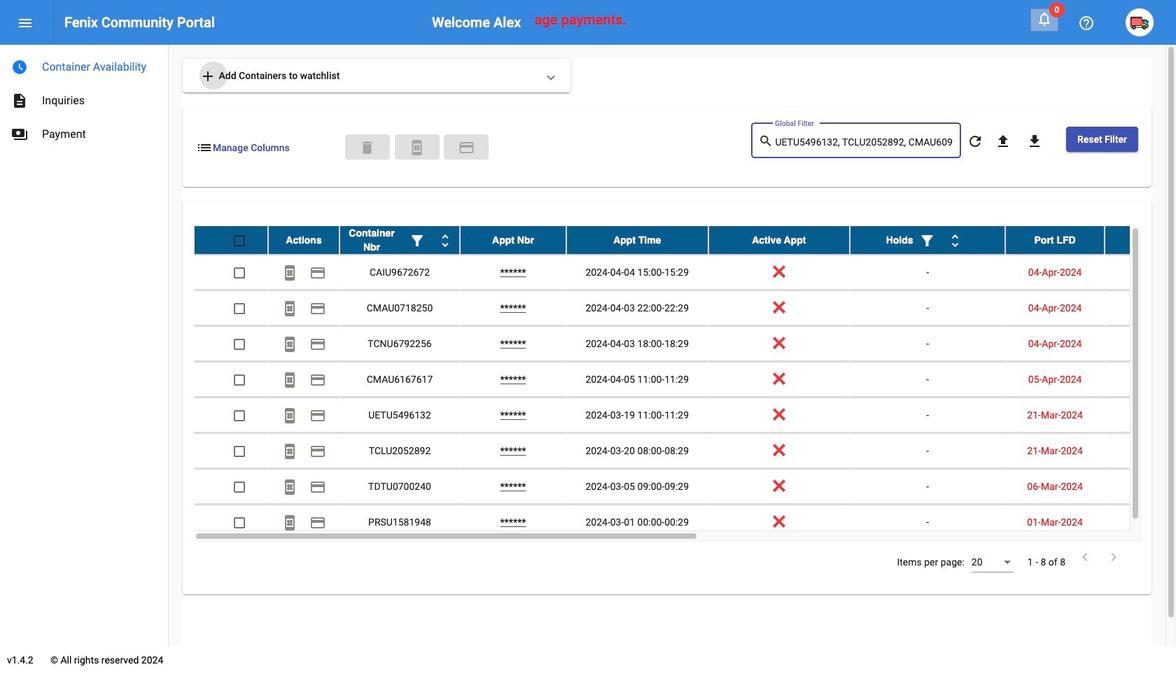 Task type: describe. For each thing, give the bounding box(es) containing it.
2 row from the top
[[194, 255, 1177, 291]]

6 row from the top
[[194, 398, 1177, 434]]

7 column header from the left
[[1006, 226, 1106, 254]]

cell for fourth row from the top
[[1106, 327, 1177, 362]]

cell for 3rd row from the bottom of the page
[[1106, 434, 1177, 469]]

9 row from the top
[[194, 505, 1177, 541]]

delete image
[[359, 139, 376, 156]]

8 column header from the left
[[1106, 226, 1177, 254]]

cell for eighth row from the top of the page
[[1106, 469, 1177, 504]]

1 row from the top
[[194, 226, 1177, 255]]

3 row from the top
[[194, 291, 1177, 327]]

cell for fifth row from the bottom of the page
[[1106, 362, 1177, 397]]

4 row from the top
[[194, 327, 1177, 362]]

1 column header from the left
[[268, 226, 340, 254]]



Task type: locate. For each thing, give the bounding box(es) containing it.
cell for ninth row
[[1106, 505, 1177, 540]]

4 column header from the left
[[567, 226, 709, 254]]

Global Watchlist Filter field
[[776, 137, 954, 148]]

cell for 7th row from the bottom
[[1106, 291, 1177, 326]]

5 column header from the left
[[709, 226, 851, 254]]

grid
[[194, 226, 1177, 542]]

no color image
[[1037, 11, 1054, 27], [17, 15, 34, 32], [1079, 15, 1096, 32], [11, 59, 28, 76], [200, 68, 216, 85], [11, 92, 28, 109], [11, 126, 28, 143], [967, 133, 984, 150], [995, 133, 1012, 150], [196, 139, 213, 156], [409, 139, 426, 156], [459, 139, 475, 156], [409, 233, 426, 250], [310, 265, 326, 282], [282, 301, 298, 318], [310, 301, 326, 318], [282, 337, 298, 353], [310, 372, 326, 389], [282, 408, 298, 425], [282, 444, 298, 461], [282, 479, 298, 496], [282, 515, 298, 532], [1106, 549, 1123, 566]]

5 row from the top
[[194, 362, 1177, 398]]

2 column header from the left
[[340, 226, 460, 254]]

8 cell from the top
[[1106, 505, 1177, 540]]

3 column header from the left
[[460, 226, 567, 254]]

cell for 4th row from the bottom
[[1106, 398, 1177, 433]]

5 cell from the top
[[1106, 398, 1177, 433]]

no color image
[[759, 133, 776, 150], [1027, 133, 1044, 150], [437, 233, 454, 250], [920, 233, 936, 250], [948, 233, 964, 250], [282, 265, 298, 282], [310, 337, 326, 353], [282, 372, 298, 389], [310, 408, 326, 425], [310, 444, 326, 461], [310, 479, 326, 496], [310, 515, 326, 532], [1077, 549, 1094, 566]]

7 row from the top
[[194, 434, 1177, 469]]

column header
[[268, 226, 340, 254], [340, 226, 460, 254], [460, 226, 567, 254], [567, 226, 709, 254], [709, 226, 851, 254], [851, 226, 1006, 254], [1006, 226, 1106, 254], [1106, 226, 1177, 254]]

3 cell from the top
[[1106, 327, 1177, 362]]

2 cell from the top
[[1106, 291, 1177, 326]]

navigation
[[0, 45, 168, 151]]

cell for 8th row from the bottom
[[1106, 255, 1177, 290]]

6 column header from the left
[[851, 226, 1006, 254]]

cell
[[1106, 255, 1177, 290], [1106, 291, 1177, 326], [1106, 327, 1177, 362], [1106, 362, 1177, 397], [1106, 398, 1177, 433], [1106, 434, 1177, 469], [1106, 469, 1177, 504], [1106, 505, 1177, 540]]

row
[[194, 226, 1177, 255], [194, 255, 1177, 291], [194, 291, 1177, 327], [194, 327, 1177, 362], [194, 362, 1177, 398], [194, 398, 1177, 434], [194, 434, 1177, 469], [194, 469, 1177, 505], [194, 505, 1177, 541]]

8 row from the top
[[194, 469, 1177, 505]]

7 cell from the top
[[1106, 469, 1177, 504]]

4 cell from the top
[[1106, 362, 1177, 397]]

1 cell from the top
[[1106, 255, 1177, 290]]

6 cell from the top
[[1106, 434, 1177, 469]]



Task type: vqa. For each thing, say whether or not it's contained in the screenshot.
4th row from the bottom's "cell"
no



